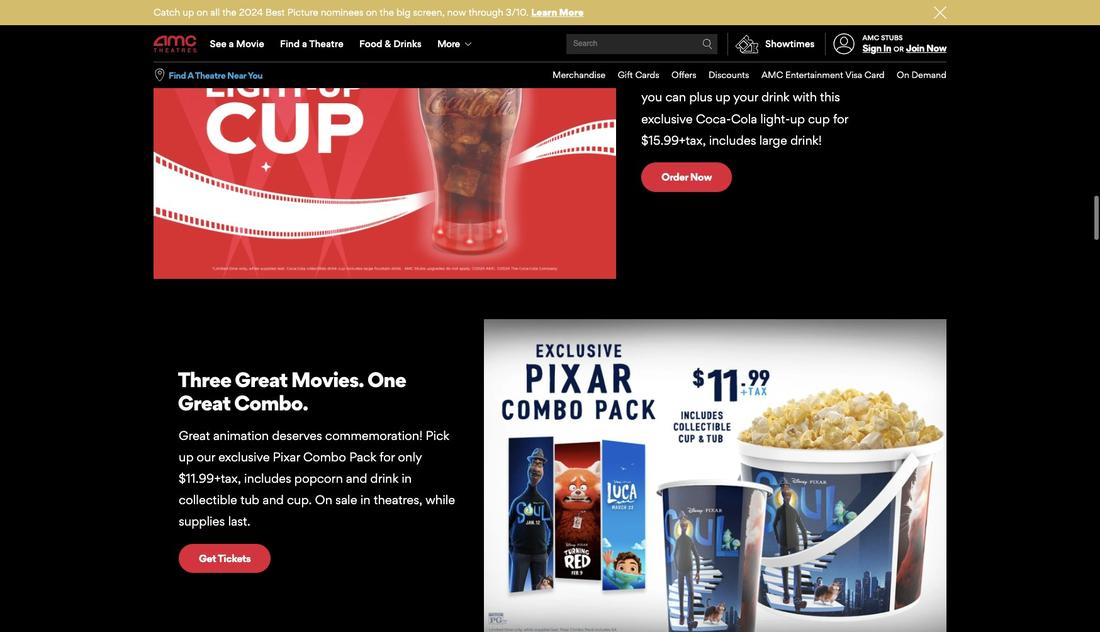 Task type: describe. For each thing, give the bounding box(es) containing it.
great animation deserves commemoration! pick up our exclusive pixar combo pack for only $11.99+tax, includes popcorn and drink in collectible tub and cup. on sale in theatres, while supplies last.
[[179, 428, 455, 529]]

0 horizontal spatial in
[[360, 492, 371, 507]]

catch up on all the 2024 best picture nominees on the big screen, now through 3/10. learn more
[[154, 6, 584, 18]]

nominees
[[321, 6, 364, 18]]

you
[[641, 90, 663, 105]]

get tickets
[[199, 552, 251, 564]]

coca-
[[696, 111, 731, 126]]

amc entertainment visa card link
[[749, 62, 885, 88]]

drink inside coke & popcorn is the perfect pair, and now you can plus up your drink with this exclusive coca-cola light-up cup for $15.99+tax, includes large drink!
[[762, 90, 790, 105]]

big
[[397, 6, 411, 18]]

screen,
[[413, 6, 445, 18]]

light-
[[761, 111, 790, 126]]

a for theatre
[[302, 38, 307, 50]]

join
[[906, 42, 925, 54]]

on inside great animation deserves commemoration! pick up our exclusive pixar combo pack for only $11.99+tax, includes popcorn and drink in collectible tub and cup. on sale in theatres, while supplies last.
[[315, 492, 332, 507]]

near
[[227, 70, 246, 80]]

animation
[[213, 428, 269, 443]]

visa
[[846, 69, 863, 80]]

the for catch
[[222, 6, 237, 18]]

find for find a theatre near you
[[169, 70, 186, 80]]

menu containing more
[[154, 26, 947, 62]]

includes inside coke & popcorn is the perfect pair, and now you can plus up your drink with this exclusive coca-cola light-up cup for $15.99+tax, includes large drink!
[[709, 133, 756, 148]]

card
[[865, 69, 885, 80]]

find a theatre near you button
[[169, 69, 263, 81]]

picture
[[287, 6, 318, 18]]

up left cup
[[790, 111, 805, 126]]

gift cards
[[618, 69, 659, 80]]

that
[[763, 7, 805, 32]]

refreshment that glows on
[[641, 7, 805, 56]]

collectible
[[179, 492, 237, 507]]

offers
[[672, 69, 697, 80]]

while
[[426, 492, 455, 507]]

supplies
[[179, 514, 225, 529]]

the for coke
[[749, 68, 767, 83]]

drink!
[[791, 133, 822, 148]]

offers link
[[659, 62, 697, 88]]

now inside coke & popcorn is the perfect pair, and now you can plus up your drink with this exclusive coca-cola light-up cup for $15.99+tax, includes large drink!
[[866, 68, 890, 83]]

popcorn inside great animation deserves commemoration! pick up our exclusive pixar combo pack for only $11.99+tax, includes popcorn and drink in collectible tub and cup. on sale in theatres, while supplies last.
[[295, 471, 343, 486]]

perfect
[[770, 68, 811, 83]]

great right "three"
[[235, 367, 287, 392]]

join now button
[[906, 42, 947, 54]]

find a theatre link
[[272, 26, 352, 62]]

up inside great animation deserves commemoration! pick up our exclusive pixar combo pack for only $11.99+tax, includes popcorn and drink in collectible tub and cup. on sale in theatres, while supplies last.
[[179, 449, 194, 464]]

movie
[[236, 38, 264, 50]]

all
[[210, 6, 220, 18]]

a
[[188, 70, 194, 80]]

can
[[666, 90, 686, 105]]

sign in button
[[863, 42, 892, 54]]

on inside refreshment that glows on
[[702, 31, 730, 56]]

for inside coke & popcorn is the perfect pair, and now you can plus up your drink with this exclusive coca-cola light-up cup for $15.99+tax, includes large drink!
[[833, 111, 849, 126]]

& for coke
[[674, 68, 682, 83]]

showtimes image
[[728, 33, 766, 55]]

showtimes
[[766, 38, 815, 50]]

large
[[760, 133, 787, 148]]

pick
[[426, 428, 450, 443]]

best
[[265, 6, 285, 18]]

with
[[793, 90, 817, 105]]

popcorn inside coke & popcorn is the perfect pair, and now you can plus up your drink with this exclusive coca-cola light-up cup for $15.99+tax, includes large drink!
[[685, 68, 734, 83]]

movies.
[[291, 367, 364, 392]]

amc stubs sign in or join now
[[863, 33, 947, 54]]

theatre for a
[[195, 70, 226, 80]]

now inside amc stubs sign in or join now
[[927, 42, 947, 54]]

exclusive inside great animation deserves commemoration! pick up our exclusive pixar combo pack for only $11.99+tax, includes popcorn and drink in collectible tub and cup. on sale in theatres, while supplies last.
[[218, 449, 270, 464]]

pair,
[[814, 68, 838, 83]]

up right catch
[[183, 6, 194, 18]]

food & drinks
[[359, 38, 422, 50]]

food
[[359, 38, 382, 50]]

coke
[[641, 68, 671, 83]]

last.
[[228, 514, 250, 529]]

amc entertainment visa card
[[762, 69, 885, 80]]

cup.
[[287, 492, 312, 507]]

tub
[[240, 492, 259, 507]]

on demand link
[[885, 62, 947, 88]]

food & drinks link
[[352, 26, 430, 62]]

amc for sign
[[863, 33, 880, 42]]

get
[[199, 552, 216, 564]]

learn more link
[[531, 6, 584, 18]]

user profile image
[[827, 34, 862, 55]]

$15.99+tax,
[[641, 133, 706, 148]]

1 vertical spatial and
[[346, 471, 367, 486]]

order now
[[662, 171, 712, 183]]

three
[[178, 367, 231, 392]]

catch
[[154, 6, 180, 18]]

see
[[210, 38, 227, 50]]

more inside button
[[438, 38, 460, 50]]

1 horizontal spatial the
[[380, 6, 394, 18]]

0 horizontal spatial now
[[447, 6, 466, 18]]

entertainment
[[786, 69, 844, 80]]

cookie consent banner dialog
[[0, 598, 1100, 632]]

coke & popcorn is the perfect pair, and now you can plus up your drink with this exclusive coca-cola light-up cup for $15.99+tax, includes large drink!
[[641, 68, 890, 148]]

gift
[[618, 69, 633, 80]]

order
[[662, 171, 688, 183]]

pixar combo pack image
[[484, 319, 947, 632]]

your
[[734, 90, 759, 105]]

great up animation
[[178, 390, 230, 416]]

refreshment
[[641, 7, 760, 32]]

drink inside great animation deserves commemoration! pick up our exclusive pixar combo pack for only $11.99+tax, includes popcorn and drink in collectible tub and cup. on sale in theatres, while supplies last.
[[370, 471, 399, 486]]

great inside great animation deserves commemoration! pick up our exclusive pixar combo pack for only $11.99+tax, includes popcorn and drink in collectible tub and cup. on sale in theatres, while supplies last.
[[179, 428, 210, 443]]

and inside coke & popcorn is the perfect pair, and now you can plus up your drink with this exclusive coca-cola light-up cup for $15.99+tax, includes large drink!
[[841, 68, 862, 83]]

is
[[737, 68, 746, 83]]

search the AMC website text field
[[572, 39, 703, 49]]

2024
[[239, 6, 263, 18]]

on inside the on demand link
[[897, 69, 910, 80]]

discounts
[[709, 69, 749, 80]]

plus
[[689, 90, 713, 105]]

merchandise
[[553, 69, 606, 80]]

showtimes link
[[728, 33, 815, 55]]

combo
[[303, 449, 346, 464]]

discounts link
[[697, 62, 749, 88]]



Task type: locate. For each thing, give the bounding box(es) containing it.
0 horizontal spatial a
[[229, 38, 234, 50]]

0 horizontal spatial more
[[438, 38, 460, 50]]

pack
[[349, 449, 376, 464]]

find for find a theatre
[[280, 38, 300, 50]]

find
[[280, 38, 300, 50], [169, 70, 186, 80]]

& inside "link"
[[385, 38, 391, 50]]

theatre for a
[[309, 38, 344, 50]]

the
[[222, 6, 237, 18], [380, 6, 394, 18], [749, 68, 767, 83]]

0 vertical spatial menu
[[154, 26, 947, 62]]

0 horizontal spatial &
[[385, 38, 391, 50]]

our
[[197, 449, 215, 464]]

theatre inside button
[[195, 70, 226, 80]]

0 horizontal spatial includes
[[244, 471, 291, 486]]

find a theatre near you
[[169, 70, 263, 80]]

in down only
[[402, 471, 412, 486]]

the left the big
[[380, 6, 394, 18]]

0 horizontal spatial exclusive
[[218, 449, 270, 464]]

0 vertical spatial more
[[559, 6, 584, 18]]

sign in or join amc stubs element
[[825, 26, 947, 62]]

1 vertical spatial drink
[[370, 471, 399, 486]]

amc for visa
[[762, 69, 783, 80]]

exclusive up $15.99+tax,
[[641, 111, 693, 126]]

1 horizontal spatial drink
[[762, 90, 790, 105]]

& right food
[[385, 38, 391, 50]]

sale
[[336, 492, 357, 507]]

1 vertical spatial menu
[[540, 62, 947, 88]]

1 horizontal spatial find
[[280, 38, 300, 50]]

find down picture
[[280, 38, 300, 50]]

on down or
[[897, 69, 910, 80]]

$11.99+tax,
[[179, 471, 241, 486]]

exclusive down animation
[[218, 449, 270, 464]]

on left sale
[[315, 492, 332, 507]]

0 vertical spatial amc
[[863, 33, 880, 42]]

cards
[[635, 69, 659, 80]]

cola
[[731, 111, 757, 126]]

0 horizontal spatial theatre
[[195, 70, 226, 80]]

more button
[[430, 26, 482, 62]]

2 vertical spatial and
[[263, 492, 284, 507]]

theatres,
[[374, 492, 423, 507]]

1 horizontal spatial popcorn
[[685, 68, 734, 83]]

1 vertical spatial now
[[866, 68, 890, 83]]

on demand
[[897, 69, 947, 80]]

2 a from the left
[[302, 38, 307, 50]]

2 horizontal spatial on
[[897, 69, 910, 80]]

0 vertical spatial find
[[280, 38, 300, 50]]

2 horizontal spatial the
[[749, 68, 767, 83]]

find inside button
[[169, 70, 186, 80]]

a down picture
[[302, 38, 307, 50]]

in
[[402, 471, 412, 486], [360, 492, 371, 507]]

& for food
[[385, 38, 391, 50]]

merchandise link
[[540, 62, 606, 88]]

through
[[469, 6, 504, 18]]

order now link
[[641, 162, 732, 192]]

0 horizontal spatial find
[[169, 70, 186, 80]]

and
[[841, 68, 862, 83], [346, 471, 367, 486], [263, 492, 284, 507]]

on up "discounts" link
[[702, 31, 730, 56]]

0 horizontal spatial the
[[222, 6, 237, 18]]

learn
[[531, 6, 557, 18]]

1 horizontal spatial now
[[927, 42, 947, 54]]

up down "discounts" link
[[716, 90, 731, 105]]

now right screen,
[[447, 6, 466, 18]]

a for movie
[[229, 38, 234, 50]]

0 vertical spatial includes
[[709, 133, 756, 148]]

& inside coke & popcorn is the perfect pair, and now you can plus up your drink with this exclusive coca-cola light-up cup for $15.99+tax, includes large drink!
[[674, 68, 682, 83]]

0 horizontal spatial for
[[380, 449, 395, 464]]

on left all
[[197, 6, 208, 18]]

drink up theatres, on the bottom of page
[[370, 471, 399, 486]]

stubs
[[881, 33, 903, 42]]

submit search icon image
[[703, 39, 713, 49]]

amc inside amc stubs sign in or join now
[[863, 33, 880, 42]]

the right the is
[[749, 68, 767, 83]]

you
[[248, 70, 263, 80]]

2 horizontal spatial and
[[841, 68, 862, 83]]

in right sale
[[360, 492, 371, 507]]

exclusive
[[641, 111, 693, 126], [218, 449, 270, 464]]

more right learn
[[559, 6, 584, 18]]

tickets
[[218, 552, 251, 564]]

includes down cola
[[709, 133, 756, 148]]

on
[[197, 6, 208, 18], [366, 6, 377, 18]]

1 vertical spatial popcorn
[[295, 471, 343, 486]]

for right cup
[[833, 111, 849, 126]]

1 vertical spatial exclusive
[[218, 449, 270, 464]]

amc logo image
[[154, 35, 198, 53], [154, 35, 198, 53]]

popcorn up plus
[[685, 68, 734, 83]]

1 horizontal spatial includes
[[709, 133, 756, 148]]

0 horizontal spatial on
[[315, 492, 332, 507]]

includes inside great animation deserves commemoration! pick up our exclusive pixar combo pack for only $11.99+tax, includes popcorn and drink in collectible tub and cup. on sale in theatres, while supplies last.
[[244, 471, 291, 486]]

amc up sign
[[863, 33, 880, 42]]

on
[[702, 31, 730, 56], [897, 69, 910, 80], [315, 492, 332, 507]]

& up can
[[674, 68, 682, 83]]

0 vertical spatial for
[[833, 111, 849, 126]]

for left only
[[380, 449, 395, 464]]

now right visa
[[866, 68, 890, 83]]

commemoration!
[[325, 428, 423, 443]]

0 horizontal spatial on
[[197, 6, 208, 18]]

cup
[[808, 111, 830, 126]]

1 a from the left
[[229, 38, 234, 50]]

1 vertical spatial &
[[674, 68, 682, 83]]

1 vertical spatial now
[[690, 171, 712, 183]]

0 vertical spatial theatre
[[309, 38, 344, 50]]

1 horizontal spatial exclusive
[[641, 111, 693, 126]]

1 horizontal spatial theatre
[[309, 38, 344, 50]]

includes up tub
[[244, 471, 291, 486]]

the right all
[[222, 6, 237, 18]]

find inside menu
[[280, 38, 300, 50]]

combo.
[[234, 390, 308, 416]]

amc inside 'amc entertainment visa card' link
[[762, 69, 783, 80]]

1 vertical spatial for
[[380, 449, 395, 464]]

pixar
[[273, 449, 300, 464]]

a right the see
[[229, 38, 234, 50]]

only
[[398, 449, 422, 464]]

drink up light-
[[762, 90, 790, 105]]

demand
[[912, 69, 947, 80]]

1 vertical spatial in
[[360, 492, 371, 507]]

menu containing merchandise
[[540, 62, 947, 88]]

and left card
[[841, 68, 862, 83]]

0 vertical spatial now
[[447, 6, 466, 18]]

drink
[[762, 90, 790, 105], [370, 471, 399, 486]]

1 vertical spatial find
[[169, 70, 186, 80]]

1 vertical spatial on
[[897, 69, 910, 80]]

0 horizontal spatial now
[[690, 171, 712, 183]]

great up our
[[179, 428, 210, 443]]

gift cards link
[[606, 62, 659, 88]]

1 horizontal spatial on
[[366, 6, 377, 18]]

theatre right 'a'
[[195, 70, 226, 80]]

1 on from the left
[[197, 6, 208, 18]]

more
[[559, 6, 584, 18], [438, 38, 460, 50]]

and right tub
[[263, 492, 284, 507]]

menu
[[154, 26, 947, 62], [540, 62, 947, 88]]

find left 'a'
[[169, 70, 186, 80]]

1 horizontal spatial on
[[702, 31, 730, 56]]

1 vertical spatial theatre
[[195, 70, 226, 80]]

0 horizontal spatial popcorn
[[295, 471, 343, 486]]

and down pack
[[346, 471, 367, 486]]

theatre inside menu
[[309, 38, 344, 50]]

in
[[884, 42, 892, 54]]

exclusive inside coke & popcorn is the perfect pair, and now you can plus up your drink with this exclusive coca-cola light-up cup for $15.99+tax, includes large drink!
[[641, 111, 693, 126]]

see a movie link
[[202, 26, 272, 62]]

1 horizontal spatial for
[[833, 111, 849, 126]]

0 vertical spatial now
[[927, 42, 947, 54]]

or
[[894, 45, 904, 54]]

0 vertical spatial in
[[402, 471, 412, 486]]

menu up your
[[540, 62, 947, 88]]

sign
[[863, 42, 882, 54]]

more down screen,
[[438, 38, 460, 50]]

popcorn
[[685, 68, 734, 83], [295, 471, 343, 486]]

1 vertical spatial amc
[[762, 69, 783, 80]]

3/10.
[[506, 6, 529, 18]]

1 horizontal spatial &
[[674, 68, 682, 83]]

0 horizontal spatial amc
[[762, 69, 783, 80]]

1 horizontal spatial amc
[[863, 33, 880, 42]]

1 horizontal spatial and
[[346, 471, 367, 486]]

one
[[367, 367, 406, 392]]

menu down learn
[[154, 26, 947, 62]]

get tickets link
[[179, 544, 271, 573]]

2 on from the left
[[366, 6, 377, 18]]

for inside great animation deserves commemoration! pick up our exclusive pixar combo pack for only $11.99+tax, includes popcorn and drink in collectible tub and cup. on sale in theatres, while supplies last.
[[380, 449, 395, 464]]

this
[[820, 90, 840, 105]]

1 vertical spatial more
[[438, 38, 460, 50]]

up
[[183, 6, 194, 18], [716, 90, 731, 105], [790, 111, 805, 126], [179, 449, 194, 464]]

1 horizontal spatial a
[[302, 38, 307, 50]]

find a theatre
[[280, 38, 344, 50]]

deserves
[[272, 428, 322, 443]]

now right join
[[927, 42, 947, 54]]

0 vertical spatial and
[[841, 68, 862, 83]]

now inside order now link
[[690, 171, 712, 183]]

up left our
[[179, 449, 194, 464]]

popcorn down combo
[[295, 471, 343, 486]]

0 horizontal spatial drink
[[370, 471, 399, 486]]

for
[[833, 111, 849, 126], [380, 449, 395, 464]]

&
[[385, 38, 391, 50], [674, 68, 682, 83]]

1 horizontal spatial now
[[866, 68, 890, 83]]

now right "order"
[[690, 171, 712, 183]]

the inside coke & popcorn is the perfect pair, and now you can plus up your drink with this exclusive coca-cola light-up cup for $15.99+tax, includes large drink!
[[749, 68, 767, 83]]

now
[[447, 6, 466, 18], [866, 68, 890, 83]]

0 vertical spatial exclusive
[[641, 111, 693, 126]]

theatre
[[309, 38, 344, 50], [195, 70, 226, 80]]

0 vertical spatial on
[[702, 31, 730, 56]]

on right nominees
[[366, 6, 377, 18]]

glows
[[641, 31, 698, 56]]

1 horizontal spatial more
[[559, 6, 584, 18]]

1 vertical spatial includes
[[244, 471, 291, 486]]

0 vertical spatial popcorn
[[685, 68, 734, 83]]

drinks
[[394, 38, 422, 50]]

2 vertical spatial on
[[315, 492, 332, 507]]

amc down showtimes link
[[762, 69, 783, 80]]

0 horizontal spatial and
[[263, 492, 284, 507]]

1 horizontal spatial in
[[402, 471, 412, 486]]

theatre down nominees
[[309, 38, 344, 50]]

great
[[235, 367, 287, 392], [178, 390, 230, 416], [179, 428, 210, 443]]

0 vertical spatial &
[[385, 38, 391, 50]]

0 vertical spatial drink
[[762, 90, 790, 105]]



Task type: vqa. For each thing, say whether or not it's contained in the screenshot.
nominees
yes



